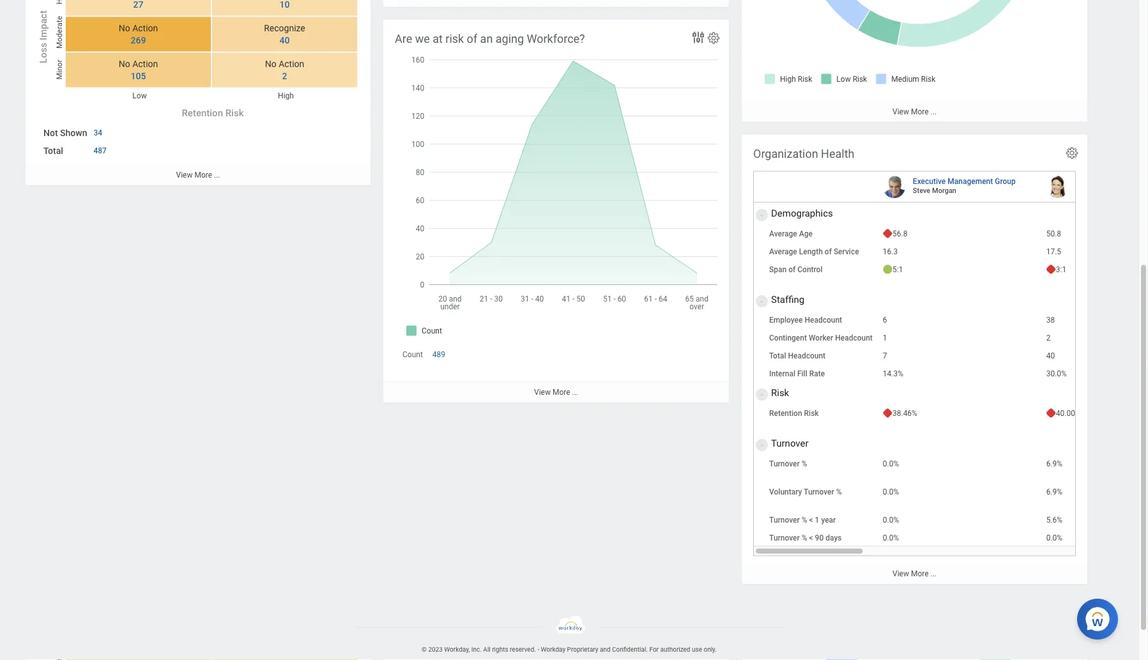 Task type: vqa. For each thing, say whether or not it's contained in the screenshot.


Task type: describe. For each thing, give the bounding box(es) containing it.
configure and view chart data image
[[691, 30, 706, 45]]

loss
[[38, 43, 49, 64]]

for
[[650, 646, 659, 654]]

% for turnover %
[[802, 460, 808, 469]]

configure are we at risk of an aging workforce? image
[[707, 31, 721, 45]]

action for 269
[[132, 23, 158, 34]]

steve morgan
[[913, 187, 957, 195]]

year
[[822, 516, 836, 525]]

1 horizontal spatial of
[[789, 265, 796, 274]]

6
[[883, 316, 888, 325]]

shown
[[60, 128, 87, 139]]

more inside the are we at risk of an aging workforce? element
[[553, 388, 571, 397]]

workforce?
[[527, 32, 585, 46]]

risk
[[446, 32, 464, 46]]

1 vertical spatial headcount
[[836, 334, 873, 343]]

workday,
[[445, 646, 470, 654]]

5:1
[[893, 265, 904, 274]]

contingent
[[770, 334, 807, 343]]

no action 269
[[119, 23, 158, 46]]

turnover for turnover
[[772, 438, 809, 449]]

40 button
[[272, 35, 292, 47]]

workday
[[541, 646, 566, 654]]

turnover for turnover %
[[770, 460, 800, 469]]

1 vertical spatial 1
[[816, 516, 820, 525]]

retention inside the organization health element
[[770, 409, 803, 418]]

fill
[[798, 370, 808, 379]]

0.0% for turnover %
[[883, 460, 900, 469]]

we
[[415, 32, 430, 46]]

management
[[948, 177, 994, 186]]

< for 90
[[810, 534, 814, 543]]

confidential.
[[613, 646, 648, 654]]

© 2023 workday, inc. all rights reserved. - workday proprietary and confidential. for authorized use only.
[[422, 646, 717, 654]]

% for turnover % < 90 days
[[802, 534, 808, 543]]

action for 105
[[132, 59, 158, 70]]

collapse image for staffing
[[757, 294, 765, 310]]

% up days on the right
[[837, 488, 842, 497]]

low
[[133, 91, 147, 100]]

489
[[433, 350, 446, 359]]

3:1
[[1057, 265, 1067, 274]]

high potentials retention risk element
[[742, 0, 1088, 122]]

2 horizontal spatial risk
[[805, 409, 819, 418]]

steve
[[913, 187, 931, 195]]

... inside high potentials retention risk element
[[931, 107, 937, 116]]

organization health element
[[742, 135, 1149, 584]]

©
[[422, 646, 427, 654]]

employee headcount
[[770, 316, 843, 325]]

7
[[883, 352, 888, 361]]

average length of service
[[770, 247, 860, 256]]

and
[[600, 646, 611, 654]]

2 inside the organization health element
[[1047, 334, 1051, 343]]

use
[[692, 646, 703, 654]]

34
[[94, 129, 102, 138]]

internal
[[770, 370, 796, 379]]

span
[[770, 265, 787, 274]]

employee
[[770, 316, 803, 325]]

proprietary
[[567, 646, 599, 654]]

not shown 34
[[43, 128, 102, 139]]

... inside the organization health element
[[931, 570, 937, 579]]

voluntary turnover %
[[770, 488, 842, 497]]

105
[[131, 71, 146, 82]]

% for turnover % < 1 year
[[802, 516, 808, 525]]

56.8
[[893, 230, 908, 239]]

6.9% for voluntary turnover %
[[1047, 488, 1063, 497]]

executive management group
[[913, 177, 1016, 186]]

no action 2
[[265, 59, 304, 82]]

only.
[[704, 646, 717, 654]]

... inside the are we at risk of an aging workforce? element
[[573, 388, 579, 397]]

2 inside no action 2
[[282, 71, 287, 82]]

an
[[481, 32, 493, 46]]

aging
[[496, 32, 524, 46]]

retention inside 'element'
[[182, 108, 223, 119]]

5.6%
[[1047, 516, 1063, 525]]

rate
[[810, 370, 825, 379]]

high
[[278, 91, 294, 100]]

14.3%
[[883, 370, 904, 379]]

turnover for turnover % < 1 year
[[770, 516, 800, 525]]

minor
[[55, 60, 64, 80]]

2 button
[[275, 70, 289, 82]]

action for 2
[[279, 59, 304, 70]]

view inside the organization health element
[[893, 570, 910, 579]]

control
[[798, 265, 823, 274]]

inc.
[[472, 646, 482, 654]]

50.8
[[1047, 230, 1062, 239]]

40.00%
[[1057, 409, 1082, 418]]

view inside loss impact by retention 'element'
[[176, 171, 193, 180]]

turnover %
[[770, 460, 808, 469]]

34 button
[[94, 128, 104, 138]]

contingent worker headcount
[[770, 334, 873, 343]]

2 horizontal spatial of
[[825, 247, 832, 256]]

487
[[94, 146, 107, 155]]

are
[[395, 32, 412, 46]]

age
[[800, 230, 813, 239]]

are we at risk of an aging workforce?
[[395, 32, 585, 46]]

recognize
[[264, 23, 305, 34]]

risk inside loss impact by retention 'element'
[[225, 108, 244, 119]]

2023
[[429, 646, 443, 654]]

collapse image for turnover
[[757, 438, 765, 453]]

0 horizontal spatial of
[[467, 32, 478, 46]]

more inside high potentials retention risk element
[[912, 107, 929, 116]]

487 button
[[94, 146, 109, 156]]

view inside high potentials retention risk element
[[893, 107, 910, 116]]

1 vertical spatial risk
[[772, 387, 790, 399]]

105 button
[[123, 70, 148, 82]]

0.0% for turnover % < 90 days
[[883, 534, 900, 543]]

demographics
[[772, 208, 834, 219]]



Task type: locate. For each thing, give the bounding box(es) containing it.
269 button
[[123, 35, 148, 47]]

0 vertical spatial total
[[43, 146, 63, 156]]

1 6.9% from the top
[[1047, 460, 1063, 469]]

1 horizontal spatial 1
[[883, 334, 888, 343]]

internal fill rate
[[770, 370, 825, 379]]

action up 105
[[132, 59, 158, 70]]

total up internal
[[770, 352, 787, 361]]

90
[[816, 534, 824, 543]]

all
[[484, 646, 491, 654]]

health
[[822, 147, 855, 161]]

489 button
[[433, 350, 448, 360]]

2 collapse image from the top
[[757, 294, 765, 310]]

service
[[834, 247, 860, 256]]

span of control
[[770, 265, 823, 274]]

1 vertical spatial <
[[810, 534, 814, 543]]

< for 1
[[810, 516, 814, 525]]

organization
[[754, 147, 819, 161]]

moderate
[[55, 16, 64, 49]]

at
[[433, 32, 443, 46]]

0 horizontal spatial risk
[[225, 108, 244, 119]]

0 horizontal spatial 2
[[282, 71, 287, 82]]

2 vertical spatial collapse image
[[757, 438, 765, 453]]

1 vertical spatial 2
[[1047, 334, 1051, 343]]

2 6.9% from the top
[[1047, 488, 1063, 497]]

0 vertical spatial average
[[770, 230, 798, 239]]

reserved.
[[510, 646, 536, 654]]

turnover up turnover %
[[772, 438, 809, 449]]

collapse image for demographics
[[757, 208, 765, 223]]

0 vertical spatial 2
[[282, 71, 287, 82]]

view
[[893, 107, 910, 116], [176, 171, 193, 180], [534, 388, 551, 397], [893, 570, 910, 579]]

total inside the organization health element
[[770, 352, 787, 361]]

turnover for turnover % < 90 days
[[770, 534, 800, 543]]

% left 90
[[802, 534, 808, 543]]

1 collapse image from the top
[[757, 208, 765, 223]]

impact
[[38, 11, 49, 41]]

no for no action 105
[[119, 59, 130, 70]]

%
[[802, 460, 808, 469], [837, 488, 842, 497], [802, 516, 808, 525], [802, 534, 808, 543]]

of right the span on the right top of the page
[[789, 265, 796, 274]]

retention risk inside loss impact by retention 'element'
[[182, 108, 244, 119]]

headcount up fill
[[789, 352, 826, 361]]

action inside no action 269
[[132, 23, 158, 34]]

38.46%
[[893, 409, 918, 418]]

1 horizontal spatial total
[[770, 352, 787, 361]]

0.0%
[[883, 460, 900, 469], [883, 488, 900, 497], [883, 516, 900, 525], [883, 534, 900, 543], [1047, 534, 1063, 543]]

0 vertical spatial risk
[[225, 108, 244, 119]]

turnover up turnover % < 90 days
[[770, 516, 800, 525]]

1 < from the top
[[810, 516, 814, 525]]

0 horizontal spatial retention risk
[[182, 108, 244, 119]]

1 up 7
[[883, 334, 888, 343]]

1 horizontal spatial 2
[[1047, 334, 1051, 343]]

no inside no action 269
[[119, 23, 130, 34]]

1 average from the top
[[770, 230, 798, 239]]

38
[[1047, 316, 1056, 325]]

turnover % < 90 days
[[770, 534, 842, 543]]

% up voluntary turnover %
[[802, 460, 808, 469]]

of right length
[[825, 247, 832, 256]]

1 vertical spatial 6.9%
[[1047, 488, 1063, 497]]

action inside no action 2
[[279, 59, 304, 70]]

0 vertical spatial retention
[[182, 108, 223, 119]]

1 horizontal spatial 40
[[1047, 352, 1056, 361]]

are we at risk of an aging workforce? element
[[384, 20, 729, 403]]

< left 90
[[810, 534, 814, 543]]

headcount for total headcount
[[789, 352, 826, 361]]

more inside the organization health element
[[912, 570, 929, 579]]

retention risk inside the organization health element
[[770, 409, 819, 418]]

headcount for employee headcount
[[805, 316, 843, 325]]

...
[[931, 107, 937, 116], [214, 171, 220, 180], [573, 388, 579, 397], [931, 570, 937, 579]]

40 inside the organization health element
[[1047, 352, 1056, 361]]

no up 2 button
[[265, 59, 277, 70]]

executive
[[913, 177, 946, 186]]

action inside no action 105
[[132, 59, 158, 70]]

total
[[43, 146, 63, 156], [770, 352, 787, 361]]

collapse image left demographics
[[757, 208, 765, 223]]

0 vertical spatial 6.9%
[[1047, 460, 1063, 469]]

% up turnover % < 90 days
[[802, 516, 808, 525]]

40 inside recognize 40
[[280, 35, 290, 46]]

turnover up voluntary
[[770, 460, 800, 469]]

length
[[800, 247, 823, 256]]

1 vertical spatial average
[[770, 247, 798, 256]]

average for average length of service
[[770, 247, 798, 256]]

more
[[912, 107, 929, 116], [195, 171, 212, 180], [553, 388, 571, 397], [912, 570, 929, 579]]

2 average from the top
[[770, 247, 798, 256]]

no
[[119, 23, 130, 34], [119, 59, 130, 70], [265, 59, 277, 70]]

total headcount
[[770, 352, 826, 361]]

1 vertical spatial 40
[[1047, 352, 1056, 361]]

view inside the are we at risk of an aging workforce? element
[[534, 388, 551, 397]]

no inside no action 2
[[265, 59, 277, 70]]

0 vertical spatial of
[[467, 32, 478, 46]]

total inside loss impact by retention 'element'
[[43, 146, 63, 156]]

2 up high
[[282, 71, 287, 82]]

worker
[[809, 334, 834, 343]]

1 horizontal spatial retention
[[770, 409, 803, 418]]

< left year
[[810, 516, 814, 525]]

staffing
[[772, 294, 805, 305]]

no action 105
[[119, 59, 158, 82]]

1 vertical spatial total
[[770, 352, 787, 361]]

headcount
[[805, 316, 843, 325], [836, 334, 873, 343], [789, 352, 826, 361]]

count
[[403, 350, 423, 359]]

rights
[[492, 646, 509, 654]]

0.0% for turnover % < 1 year
[[883, 516, 900, 525]]

turnover up year
[[804, 488, 835, 497]]

average for average age
[[770, 230, 798, 239]]

2 down the '38'
[[1047, 334, 1051, 343]]

loss impact
[[38, 11, 49, 64]]

0 horizontal spatial total
[[43, 146, 63, 156]]

0 horizontal spatial 40
[[280, 35, 290, 46]]

© 2023 workday, inc. all rights reserved. - workday proprietary and confidential. for authorized use only. footer
[[0, 616, 1139, 660]]

2 vertical spatial headcount
[[789, 352, 826, 361]]

average age
[[770, 230, 813, 239]]

morgan
[[933, 187, 957, 195]]

view more ... link inside the organization health element
[[742, 563, 1088, 584]]

1
[[883, 334, 888, 343], [816, 516, 820, 525]]

organization health
[[754, 147, 855, 161]]

configure organization health image
[[1066, 146, 1080, 160]]

more inside loss impact by retention 'element'
[[195, 171, 212, 180]]

risk
[[225, 108, 244, 119], [772, 387, 790, 399], [805, 409, 819, 418]]

headcount right worker
[[836, 334, 873, 343]]

16.3
[[883, 247, 898, 256]]

total for total headcount
[[770, 352, 787, 361]]

2 vertical spatial risk
[[805, 409, 819, 418]]

17.5
[[1047, 247, 1062, 256]]

269
[[131, 35, 146, 46]]

average left age
[[770, 230, 798, 239]]

40 up 30.0%
[[1047, 352, 1056, 361]]

view more ... inside high potentials retention risk element
[[893, 107, 937, 116]]

1 vertical spatial retention risk
[[770, 409, 819, 418]]

0 horizontal spatial retention
[[182, 108, 223, 119]]

1 horizontal spatial risk
[[772, 387, 790, 399]]

2 < from the top
[[810, 534, 814, 543]]

days
[[826, 534, 842, 543]]

turnover down the 'turnover % < 1 year'
[[770, 534, 800, 543]]

6.9% down 40.00%
[[1047, 460, 1063, 469]]

0 vertical spatial 40
[[280, 35, 290, 46]]

0 vertical spatial headcount
[[805, 316, 843, 325]]

collapse image down collapse icon
[[757, 438, 765, 453]]

2 vertical spatial of
[[789, 265, 796, 274]]

no for no action 269
[[119, 23, 130, 34]]

collapse image
[[757, 208, 765, 223], [757, 294, 765, 310], [757, 438, 765, 453]]

collapse image
[[757, 387, 765, 403]]

view more ... inside the are we at risk of an aging workforce? element
[[534, 388, 579, 397]]

no inside no action 105
[[119, 59, 130, 70]]

of left 'an'
[[467, 32, 478, 46]]

view more ... link
[[742, 101, 1088, 122], [26, 164, 371, 185], [384, 382, 729, 403], [742, 563, 1088, 584]]

0 vertical spatial 1
[[883, 334, 888, 343]]

<
[[810, 516, 814, 525], [810, 534, 814, 543]]

1 vertical spatial of
[[825, 247, 832, 256]]

0.0% for voluntary turnover %
[[883, 488, 900, 497]]

0 vertical spatial collapse image
[[757, 208, 765, 223]]

collapse image left staffing
[[757, 294, 765, 310]]

total down the not
[[43, 146, 63, 156]]

turnover % < 1 year
[[770, 516, 836, 525]]

0 horizontal spatial 1
[[816, 516, 820, 525]]

authorized
[[661, 646, 691, 654]]

6.9% up 5.6%
[[1047, 488, 1063, 497]]

action up 2 button
[[279, 59, 304, 70]]

2
[[282, 71, 287, 82], [1047, 334, 1051, 343]]

total for total
[[43, 146, 63, 156]]

average up the span on the right top of the page
[[770, 247, 798, 256]]

3 collapse image from the top
[[757, 438, 765, 453]]

loss impact by retention element
[[26, 0, 371, 185]]

not
[[43, 128, 58, 139]]

1 horizontal spatial retention risk
[[770, 409, 819, 418]]

0 vertical spatial <
[[810, 516, 814, 525]]

of
[[467, 32, 478, 46], [825, 247, 832, 256], [789, 265, 796, 274]]

... inside loss impact by retention 'element'
[[214, 171, 220, 180]]

voluntary
[[770, 488, 803, 497]]

retention risk
[[182, 108, 244, 119], [770, 409, 819, 418]]

40 down recognize
[[280, 35, 290, 46]]

1 vertical spatial retention
[[770, 409, 803, 418]]

40
[[280, 35, 290, 46], [1047, 352, 1056, 361]]

no up the 105 button
[[119, 59, 130, 70]]

no for no action 2
[[265, 59, 277, 70]]

6.9% for turnover %
[[1047, 460, 1063, 469]]

1 left year
[[816, 516, 820, 525]]

view more ... inside loss impact by retention 'element'
[[176, 171, 220, 180]]

no up the 269 button
[[119, 23, 130, 34]]

1 vertical spatial collapse image
[[757, 294, 765, 310]]

view more ...
[[893, 107, 937, 116], [176, 171, 220, 180], [534, 388, 579, 397], [893, 570, 937, 579]]

view more ... inside the organization health element
[[893, 570, 937, 579]]

group
[[996, 177, 1016, 186]]

0 vertical spatial retention risk
[[182, 108, 244, 119]]

headcount up worker
[[805, 316, 843, 325]]

recognize 40
[[264, 23, 305, 46]]

30.0%
[[1047, 370, 1068, 379]]

action up 269
[[132, 23, 158, 34]]



